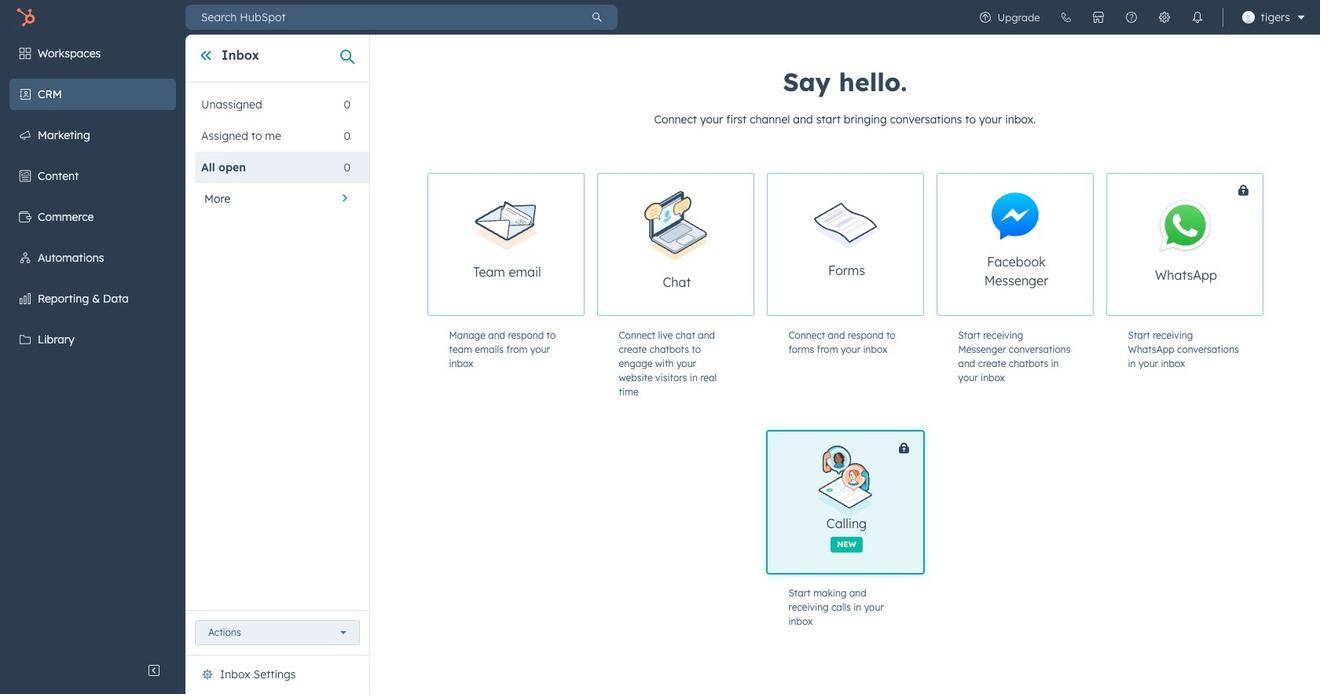 Task type: vqa. For each thing, say whether or not it's contained in the screenshot.
Search name or description search field
no



Task type: locate. For each thing, give the bounding box(es) containing it.
None checkbox
[[597, 173, 754, 316], [1107, 173, 1321, 316], [597, 173, 754, 316], [1107, 173, 1321, 316]]

notifications image
[[1191, 11, 1204, 24]]

howard n/a image
[[1243, 11, 1255, 24]]

settings image
[[1158, 11, 1171, 24]]

0 horizontal spatial menu
[[0, 35, 186, 655]]

1 horizontal spatial menu
[[969, 0, 1311, 35]]

menu
[[969, 0, 1311, 35], [0, 35, 186, 655]]

marketplaces image
[[1092, 11, 1105, 24]]

Search HubSpot search field
[[186, 5, 577, 30]]

None checkbox
[[427, 173, 585, 316], [767, 173, 924, 316], [937, 173, 1094, 316], [767, 431, 982, 574], [427, 173, 585, 316], [767, 173, 924, 316], [937, 173, 1094, 316], [767, 431, 982, 574]]



Task type: describe. For each thing, give the bounding box(es) containing it.
help image
[[1125, 11, 1138, 24]]



